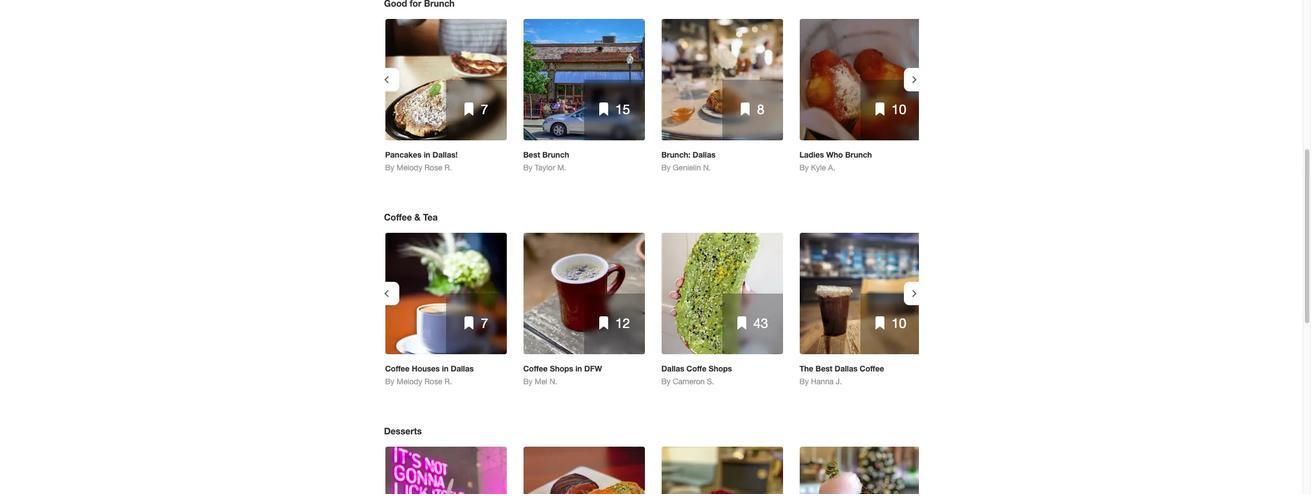 Task type: vqa. For each thing, say whether or not it's contained in the screenshot.
leftmost the "100"
no



Task type: describe. For each thing, give the bounding box(es) containing it.
n. inside brunch: dallas by genielin n.
[[704, 163, 711, 172]]

the best dallas coffee link
[[800, 364, 921, 374]]

brunch inside 'ladies who brunch by kyle a.'
[[846, 150, 873, 159]]

r. inside coffee houses in dallas by melody rose r.
[[445, 377, 452, 386]]

dallas inside brunch: dallas by genielin n.
[[693, 150, 716, 159]]

10 for 43
[[892, 315, 907, 331]]

coffee for coffee & tea
[[384, 212, 412, 222]]

coffee for coffee shops in dfw by mel n.
[[524, 364, 548, 373]]

melody inside pancakes in dallas! by melody rose r.
[[397, 163, 422, 172]]

dallas coffe shops link
[[662, 364, 783, 374]]

best brunch link
[[524, 150, 645, 160]]

kyle
[[811, 163, 826, 172]]

by inside coffee shops in dfw by mel n.
[[524, 377, 533, 386]]

10 for 8
[[892, 101, 907, 117]]

rose inside coffee houses in dallas by melody rose r.
[[425, 377, 443, 386]]

brunch: dallas link
[[662, 150, 783, 160]]

coffe
[[687, 364, 707, 373]]

by inside coffee houses in dallas by melody rose r.
[[385, 377, 395, 386]]

genielin
[[673, 163, 701, 172]]

dallas!
[[433, 150, 458, 159]]

brunch inside the best brunch by taylor m.
[[543, 150, 570, 159]]

43
[[754, 315, 769, 331]]

mel
[[535, 377, 548, 386]]

by inside pancakes in dallas! by melody rose r.
[[385, 163, 395, 172]]

7 link for 12
[[385, 233, 507, 354]]

7 for 12
[[481, 315, 489, 331]]

&
[[415, 212, 421, 222]]

10 link for 43
[[800, 233, 921, 354]]

shops inside "dallas coffe shops by cameron s."
[[709, 364, 732, 373]]

r. inside pancakes in dallas! by melody rose r.
[[445, 163, 452, 172]]

pancakes
[[385, 150, 422, 159]]

s.
[[707, 377, 715, 386]]

a.
[[829, 163, 836, 172]]

7 for 15
[[481, 101, 489, 117]]

dallas inside the best dallas coffee by hanna j.
[[835, 364, 858, 373]]

8 link
[[662, 19, 783, 140]]

taylor
[[535, 163, 555, 172]]

by inside 'ladies who brunch by kyle a.'
[[800, 163, 809, 172]]

10 link for 8
[[800, 19, 921, 140]]

j.
[[836, 377, 842, 386]]

dallas inside coffee houses in dallas by melody rose r.
[[451, 364, 474, 373]]

best inside the best dallas coffee by hanna j.
[[816, 364, 833, 373]]

rose inside pancakes in dallas! by melody rose r.
[[425, 163, 443, 172]]



Task type: locate. For each thing, give the bounding box(es) containing it.
0 vertical spatial n.
[[704, 163, 711, 172]]

dallas inside "dallas coffe shops by cameron s."
[[662, 364, 685, 373]]

pancakes in dallas! link
[[385, 150, 507, 160]]

in inside coffee shops in dfw by mel n.
[[576, 364, 582, 373]]

coffee shops in dfw link
[[524, 364, 645, 374]]

melody down pancakes
[[397, 163, 422, 172]]

2 shops from the left
[[709, 364, 732, 373]]

by inside brunch: dallas by genielin n.
[[662, 163, 671, 172]]

coffee for coffee houses in dallas by melody rose r.
[[385, 364, 410, 373]]

in left dfw
[[576, 364, 582, 373]]

coffee & tea
[[384, 212, 438, 222]]

by down the
[[800, 377, 809, 386]]

2 melody from the top
[[397, 377, 422, 386]]

1 vertical spatial rose
[[425, 377, 443, 386]]

hanna
[[811, 377, 834, 386]]

brunch right who
[[846, 150, 873, 159]]

7
[[481, 101, 489, 117], [481, 315, 489, 331]]

1 7 from the top
[[481, 101, 489, 117]]

1 horizontal spatial shops
[[709, 364, 732, 373]]

who
[[827, 150, 843, 159]]

n. right mel on the bottom of the page
[[550, 377, 558, 386]]

dfw
[[585, 364, 602, 373]]

melody inside coffee houses in dallas by melody rose r.
[[397, 377, 422, 386]]

by down pancakes
[[385, 163, 395, 172]]

dallas coffe shops by cameron s.
[[662, 364, 732, 386]]

ladies
[[800, 150, 825, 159]]

0 vertical spatial 7 link
[[385, 19, 507, 140]]

best
[[524, 150, 540, 159], [816, 364, 833, 373]]

n. down brunch: dallas link
[[704, 163, 711, 172]]

shops up s.
[[709, 364, 732, 373]]

dallas right houses
[[451, 364, 474, 373]]

coffee inside the best dallas coffee by hanna j.
[[860, 364, 885, 373]]

in left dallas!
[[424, 150, 431, 159]]

r. down 'pancakes in dallas!' link
[[445, 163, 452, 172]]

1 vertical spatial melody
[[397, 377, 422, 386]]

brunch: dallas by genielin n.
[[662, 150, 716, 172]]

1 r. from the top
[[445, 163, 452, 172]]

coffee inside coffee shops in dfw by mel n.
[[524, 364, 548, 373]]

shops inside coffee shops in dfw by mel n.
[[550, 364, 574, 373]]

dallas up j. at bottom right
[[835, 364, 858, 373]]

n.
[[704, 163, 711, 172], [550, 377, 558, 386]]

1 brunch from the left
[[543, 150, 570, 159]]

by left 'cameron'
[[662, 377, 671, 386]]

0 vertical spatial r.
[[445, 163, 452, 172]]

coffee houses in dallas by melody rose r.
[[385, 364, 474, 386]]

1 vertical spatial n.
[[550, 377, 558, 386]]

1 horizontal spatial brunch
[[846, 150, 873, 159]]

0 vertical spatial best
[[524, 150, 540, 159]]

0 vertical spatial 10 link
[[800, 19, 921, 140]]

1 7 link from the top
[[385, 19, 507, 140]]

brunch
[[543, 150, 570, 159], [846, 150, 873, 159]]

12
[[616, 315, 630, 331]]

by left mel on the bottom of the page
[[524, 377, 533, 386]]

in for 12
[[576, 364, 582, 373]]

0 vertical spatial melody
[[397, 163, 422, 172]]

1 rose from the top
[[425, 163, 443, 172]]

12 link
[[524, 233, 645, 354]]

melody
[[397, 163, 422, 172], [397, 377, 422, 386]]

by inside the best dallas coffee by hanna j.
[[800, 377, 809, 386]]

1 vertical spatial 10
[[892, 315, 907, 331]]

rose down houses
[[425, 377, 443, 386]]

1 horizontal spatial n.
[[704, 163, 711, 172]]

1 vertical spatial 7
[[481, 315, 489, 331]]

dallas
[[693, 150, 716, 159], [451, 364, 474, 373], [662, 364, 685, 373], [835, 364, 858, 373]]

0 horizontal spatial shops
[[550, 364, 574, 373]]

by left taylor
[[524, 163, 533, 172]]

in inside coffee houses in dallas by melody rose r.
[[442, 364, 449, 373]]

melody down houses
[[397, 377, 422, 386]]

7 link for 15
[[385, 19, 507, 140]]

n. inside coffee shops in dfw by mel n.
[[550, 377, 558, 386]]

m.
[[558, 163, 567, 172]]

the best dallas coffee by hanna j.
[[800, 364, 885, 386]]

in inside pancakes in dallas! by melody rose r.
[[424, 150, 431, 159]]

r. down coffee houses in dallas link
[[445, 377, 452, 386]]

43 link
[[662, 233, 783, 354]]

best inside the best brunch by taylor m.
[[524, 150, 540, 159]]

houses
[[412, 364, 440, 373]]

the
[[800, 364, 814, 373]]

brunch up m.
[[543, 150, 570, 159]]

by inside the best brunch by taylor m.
[[524, 163, 533, 172]]

1 horizontal spatial best
[[816, 364, 833, 373]]

2 7 from the top
[[481, 315, 489, 331]]

cameron
[[673, 377, 705, 386]]

0 vertical spatial 7
[[481, 101, 489, 117]]

shops
[[550, 364, 574, 373], [709, 364, 732, 373]]

2 r. from the top
[[445, 377, 452, 386]]

rose
[[425, 163, 443, 172], [425, 377, 443, 386]]

best brunch by taylor m.
[[524, 150, 570, 172]]

1 shops from the left
[[550, 364, 574, 373]]

by up desserts
[[385, 377, 395, 386]]

0 horizontal spatial best
[[524, 150, 540, 159]]

1 10 from the top
[[892, 101, 907, 117]]

in
[[424, 150, 431, 159], [442, 364, 449, 373], [576, 364, 582, 373]]

in for 7
[[442, 364, 449, 373]]

1 vertical spatial r.
[[445, 377, 452, 386]]

10
[[892, 101, 907, 117], [892, 315, 907, 331]]

2 rose from the top
[[425, 377, 443, 386]]

desserts
[[384, 426, 422, 436]]

ladies who brunch link
[[800, 150, 921, 160]]

0 horizontal spatial in
[[424, 150, 431, 159]]

best up hanna
[[816, 364, 833, 373]]

tea
[[423, 212, 438, 222]]

0 vertical spatial 10
[[892, 101, 907, 117]]

best up taylor
[[524, 150, 540, 159]]

coffee
[[384, 212, 412, 222], [385, 364, 410, 373], [524, 364, 548, 373], [860, 364, 885, 373]]

r.
[[445, 163, 452, 172], [445, 377, 452, 386]]

coffee houses in dallas link
[[385, 364, 507, 374]]

by left the kyle
[[800, 163, 809, 172]]

coffee inside coffee houses in dallas by melody rose r.
[[385, 364, 410, 373]]

by down brunch:
[[662, 163, 671, 172]]

0 horizontal spatial n.
[[550, 377, 558, 386]]

2 10 from the top
[[892, 315, 907, 331]]

1 melody from the top
[[397, 163, 422, 172]]

0 horizontal spatial brunch
[[543, 150, 570, 159]]

pancakes in dallas! by melody rose r.
[[385, 150, 458, 172]]

1 vertical spatial 10 link
[[800, 233, 921, 354]]

15
[[616, 101, 630, 117]]

by inside "dallas coffe shops by cameron s."
[[662, 377, 671, 386]]

coffee shops in dfw by mel n.
[[524, 364, 602, 386]]

in right houses
[[442, 364, 449, 373]]

ladies who brunch by kyle a.
[[800, 150, 873, 172]]

brunch:
[[662, 150, 691, 159]]

2 10 link from the top
[[800, 233, 921, 354]]

by
[[385, 163, 395, 172], [524, 163, 533, 172], [662, 163, 671, 172], [800, 163, 809, 172], [385, 377, 395, 386], [524, 377, 533, 386], [662, 377, 671, 386], [800, 377, 809, 386]]

dallas up genielin
[[693, 150, 716, 159]]

2 7 link from the top
[[385, 233, 507, 354]]

0 vertical spatial rose
[[425, 163, 443, 172]]

15 link
[[524, 19, 645, 140]]

shops left dfw
[[550, 364, 574, 373]]

1 vertical spatial 7 link
[[385, 233, 507, 354]]

8
[[758, 101, 765, 117]]

7 link
[[385, 19, 507, 140], [385, 233, 507, 354]]

dallas up 'cameron'
[[662, 364, 685, 373]]

rose down dallas!
[[425, 163, 443, 172]]

1 horizontal spatial in
[[442, 364, 449, 373]]

1 10 link from the top
[[800, 19, 921, 140]]

2 brunch from the left
[[846, 150, 873, 159]]

10 link
[[800, 19, 921, 140], [800, 233, 921, 354]]

2 horizontal spatial in
[[576, 364, 582, 373]]

1 vertical spatial best
[[816, 364, 833, 373]]



